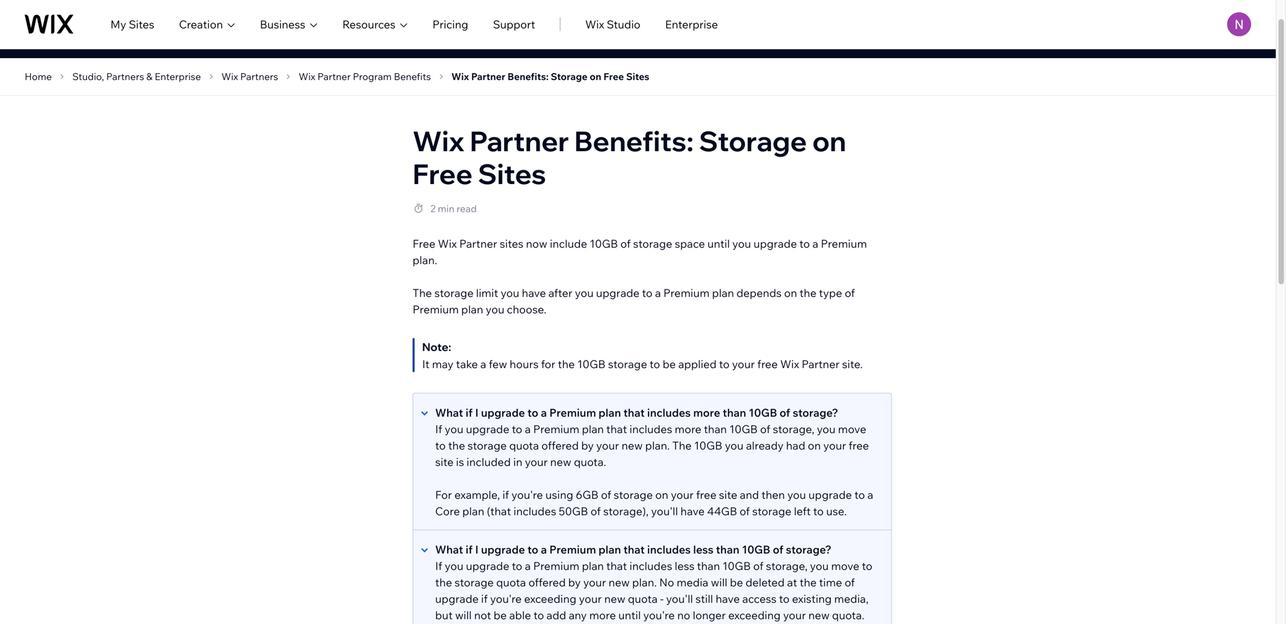 Task type: vqa. For each thing, say whether or not it's contained in the screenshot.
plan.
yes



Task type: describe. For each thing, give the bounding box(es) containing it.
storage),
[[604, 505, 649, 519]]

free inside note: it may take a few hours for the 10gb storage to be applied to your free wix partner site.
[[758, 358, 778, 371]]

example,
[[455, 489, 500, 502]]

note:
[[422, 341, 451, 354]]

include
[[550, 237, 588, 251]]

program
[[353, 71, 392, 83]]

to inside free wix partner sites now include 10gb of storage space until you upgrade to a premium plan.
[[800, 237, 810, 251]]

site.
[[843, 358, 863, 371]]

core
[[435, 505, 460, 519]]

studio, partners & enterprise
[[72, 71, 201, 83]]

new down what if i upgrade to a premium plan that includes more than 10gb of storage?
[[622, 439, 643, 453]]

a inside dropdown button
[[541, 406, 547, 420]]

min
[[438, 203, 455, 215]]

10gb inside note: it may take a few hours for the 10gb storage to be applied to your free wix partner site.
[[578, 358, 606, 371]]

media
[[677, 576, 709, 590]]

for
[[541, 358, 556, 371]]

move inside if you upgrade to a premium plan that includes more than 10gb of storage, you move to the storage quota offered by your new plan. the 10gb you already had on your free site is included in your new quota.
[[839, 423, 867, 436]]

upgrade inside for example, if you're using 6gb of storage on your free site and then you upgrade to a core plan (that includes 50gb of storage), you'll have 44gb of storage left to use.
[[809, 489, 852, 502]]

upgrade inside dropdown button
[[481, 406, 525, 420]]

50gb
[[559, 505, 588, 519]]

what if i upgrade to a premium plan that includes less than 10gb of storage? if you upgrade to a premium plan that includes less than 10gb of storage, you move to the storage quota offered by your new plan. no media will be deleted at the time of upgrade if you're exceeding your new quota - you'll still have access to existing media, but will not be able to add any more until you're no longer exceeding your new quota.
[[435, 543, 873, 623]]

partners for wix
[[240, 71, 278, 83]]

10gb inside free wix partner sites now include 10gb of storage space until you upgrade to a premium plan.
[[590, 237, 618, 251]]

if you upgrade to a premium plan that includes more than 10gb of storage, you move to the storage quota offered by your new plan. the 10gb you already had on your free site is included in your new quota.
[[435, 423, 870, 469]]

be inside note: it may take a few hours for the 10gb storage to be applied to your free wix partner site.
[[663, 358, 676, 371]]

not
[[474, 609, 491, 623]]

use.
[[827, 505, 847, 519]]

new down the what if i upgrade to a premium plan that includes less than 10gb of storage? dropdown button
[[609, 576, 630, 590]]

for
[[435, 489, 452, 502]]

wix studio link
[[586, 16, 641, 33]]

wix partners
[[222, 71, 278, 83]]

quota. inside what if i upgrade to a premium plan that includes less than 10gb of storage? if you upgrade to a premium plan that includes less than 10gb of storage, you move to the storage quota offered by your new plan. no media will be deleted at the time of upgrade if you're exceeding your new quota - you'll still have access to existing media, but will not be able to add any more until you're no longer exceeding your new quota.
[[833, 609, 865, 623]]

creation
[[179, 17, 223, 31]]

on inside for example, if you're using 6gb of storage on your free site and then you upgrade to a core plan (that includes 50gb of storage), you'll have 44gb of storage left to use.
[[656, 489, 669, 502]]

still
[[696, 593, 714, 606]]

help center
[[25, 26, 95, 41]]

pricing link
[[433, 16, 469, 33]]

until inside free wix partner sites now include 10gb of storage space until you upgrade to a premium plan.
[[708, 237, 730, 251]]

premium inside dropdown button
[[550, 406, 596, 420]]

the inside the storage limit you have after you upgrade to a premium plan depends on the type of premium plan you choose.
[[800, 286, 817, 300]]

after
[[549, 286, 573, 300]]

wix partner program benefits
[[299, 71, 431, 83]]

0 horizontal spatial benefits:
[[508, 71, 549, 83]]

it
[[422, 358, 430, 371]]

the up but in the left bottom of the page
[[435, 576, 452, 590]]

0 vertical spatial sites
[[129, 17, 154, 31]]

if down example,
[[466, 543, 473, 557]]

space
[[675, 237, 705, 251]]

plan down storage),
[[599, 543, 621, 557]]

a inside if you upgrade to a premium plan that includes more than 10gb of storage, you move to the storage quota offered by your new plan. the 10gb you already had on your free site is included in your new quota.
[[525, 423, 531, 436]]

2 min read
[[431, 203, 477, 215]]

1 vertical spatial will
[[455, 609, 472, 623]]

in
[[514, 456, 523, 469]]

1 vertical spatial free
[[413, 157, 473, 191]]

then
[[762, 489, 785, 502]]

quota. inside if you upgrade to a premium plan that includes more than 10gb of storage, you move to the storage quota offered by your new plan. the 10gb you already had on your free site is included in your new quota.
[[574, 456, 607, 469]]

premium inside if you upgrade to a premium plan that includes more than 10gb of storage, you move to the storage quota offered by your new plan. the 10gb you already had on your free site is included in your new quota.
[[534, 423, 580, 436]]

read
[[457, 203, 477, 215]]

Search by topic, product and more field
[[963, 22, 1251, 45]]

you inside free wix partner sites now include 10gb of storage space until you upgrade to a premium plan.
[[733, 237, 751, 251]]

(that
[[487, 505, 511, 519]]

your inside note: it may take a few hours for the 10gb storage to be applied to your free wix partner site.
[[732, 358, 755, 371]]

1 vertical spatial benefits:
[[575, 124, 694, 158]]

includes down the what if i upgrade to a premium plan that includes less than 10gb of storage? dropdown button
[[630, 560, 673, 574]]

wix inside free wix partner sites now include 10gb of storage space until you upgrade to a premium plan.
[[438, 237, 457, 251]]

more inside if you upgrade to a premium plan that includes more than 10gb of storage, you move to the storage quota offered by your new plan. the 10gb you already had on your free site is included in your new quota.
[[675, 423, 702, 436]]

business
[[260, 17, 306, 31]]

10gb inside dropdown button
[[749, 406, 778, 420]]

storage inside the storage limit you have after you upgrade to a premium plan depends on the type of premium plan you choose.
[[435, 286, 474, 300]]

0 vertical spatial exceeding
[[524, 593, 577, 606]]

includes inside for example, if you're using 6gb of storage on your free site and then you upgrade to a core plan (that includes 50gb of storage), you'll have 44gb of storage left to use.
[[514, 505, 557, 519]]

benefits
[[394, 71, 431, 83]]

that inside if you upgrade to a premium plan that includes more than 10gb of storage, you move to the storage quota offered by your new plan. the 10gb you already had on your free site is included in your new quota.
[[607, 423, 627, 436]]

wix down business dropdown button
[[299, 71, 316, 83]]

media,
[[835, 593, 869, 606]]

wix partner program benefits link
[[295, 69, 435, 85]]

storage up storage),
[[614, 489, 653, 502]]

help
[[25, 26, 52, 41]]

than inside if you upgrade to a premium plan that includes more than 10gb of storage, you move to the storage quota offered by your new plan. the 10gb you already had on your free site is included in your new quota.
[[704, 423, 727, 436]]

take
[[456, 358, 478, 371]]

plan left depends
[[712, 286, 734, 300]]

choose.
[[507, 303, 547, 317]]

the right at
[[800, 576, 817, 590]]

left
[[794, 505, 811, 519]]

1 vertical spatial exceeding
[[729, 609, 781, 623]]

44gb
[[708, 505, 738, 519]]

move inside what if i upgrade to a premium plan that includes less than 10gb of storage? if you upgrade to a premium plan that includes less than 10gb of storage, you move to the storage quota offered by your new plan. no media will be deleted at the time of upgrade if you're exceeding your new quota - you'll still have access to existing media, but will not be able to add any more until you're no longer exceeding your new quota.
[[832, 560, 860, 574]]

plan. inside if you upgrade to a premium plan that includes more than 10gb of storage, you move to the storage quota offered by your new plan. the 10gb you already had on your free site is included in your new quota.
[[646, 439, 670, 453]]

sites
[[500, 237, 524, 251]]

upgrade inside the storage limit you have after you upgrade to a premium plan depends on the type of premium plan you choose.
[[596, 286, 640, 300]]

my sites
[[111, 17, 154, 31]]

wix right benefits
[[452, 71, 469, 83]]

if inside if you upgrade to a premium plan that includes more than 10gb of storage, you move to the storage quota offered by your new plan. the 10gb you already had on your free site is included in your new quota.
[[435, 423, 443, 436]]

new up using
[[551, 456, 572, 469]]

includes inside dropdown button
[[648, 406, 691, 420]]

0 vertical spatial less
[[694, 543, 714, 557]]

had
[[787, 439, 806, 453]]

for example, if you're using 6gb of storage on your free site and then you upgrade to a core plan (that includes 50gb of storage), you'll have 44gb of storage left to use.
[[435, 489, 874, 519]]

at
[[788, 576, 798, 590]]

plan up the any
[[582, 560, 604, 574]]

new left -
[[605, 593, 626, 606]]

the inside if you upgrade to a premium plan that includes more than 10gb of storage, you move to the storage quota offered by your new plan. the 10gb you already had on your free site is included in your new quota.
[[448, 439, 465, 453]]

includes up no
[[648, 543, 691, 557]]

center
[[55, 26, 95, 41]]

time
[[820, 576, 843, 590]]

add
[[547, 609, 567, 623]]

to inside the storage limit you have after you upgrade to a premium plan depends on the type of premium plan you choose.
[[642, 286, 653, 300]]

upgrade inside free wix partner sites now include 10gb of storage space until you upgrade to a premium plan.
[[754, 237, 797, 251]]

storage? for what if i upgrade to a premium plan that includes less than 10gb of storage? if you upgrade to a premium plan that includes less than 10gb of storage, you move to the storage quota offered by your new plan. no media will be deleted at the time of upgrade if you're exceeding your new quota - you'll still have access to existing media, but will not be able to add any more until you're no longer exceeding your new quota.
[[786, 543, 832, 557]]

you'll inside what if i upgrade to a premium plan that includes less than 10gb of storage? if you upgrade to a premium plan that includes less than 10gb of storage, you move to the storage quota offered by your new plan. no media will be deleted at the time of upgrade if you're exceeding your new quota - you'll still have access to existing media, but will not be able to add any more until you're no longer exceeding your new quota.
[[667, 593, 693, 606]]

have inside the storage limit you have after you upgrade to a premium plan depends on the type of premium plan you choose.
[[522, 286, 546, 300]]

the inside if you upgrade to a premium plan that includes more than 10gb of storage, you move to the storage quota offered by your new plan. the 10gb you already had on your free site is included in your new quota.
[[673, 439, 692, 453]]

wix partners link
[[217, 69, 282, 85]]

6gb
[[576, 489, 599, 502]]

a inside the storage limit you have after you upgrade to a premium plan depends on the type of premium plan you choose.
[[655, 286, 661, 300]]

resources button
[[343, 16, 408, 33]]

upgrade down (that
[[481, 543, 525, 557]]

plan inside dropdown button
[[599, 406, 621, 420]]

no
[[678, 609, 691, 623]]

2 vertical spatial be
[[494, 609, 507, 623]]

applied
[[679, 358, 717, 371]]

have inside what if i upgrade to a premium plan that includes less than 10gb of storage? if you upgrade to a premium plan that includes less than 10gb of storage, you move to the storage quota offered by your new plan. no media will be deleted at the time of upgrade if you're exceeding your new quota - you'll still have access to existing media, but will not be able to add any more until you're no longer exceeding your new quota.
[[716, 593, 740, 606]]

using
[[546, 489, 574, 502]]

wix left "studio"
[[586, 17, 605, 31]]

storage down the then
[[753, 505, 792, 519]]

quota inside if you upgrade to a premium plan that includes more than 10gb of storage, you move to the storage quota offered by your new plan. the 10gb you already had on your free site is included in your new quota.
[[509, 439, 539, 453]]

existing
[[793, 593, 832, 606]]

few
[[489, 358, 507, 371]]

of inside if you upgrade to a premium plan that includes more than 10gb of storage, you move to the storage quota offered by your new plan. the 10gb you already had on your free site is included in your new quota.
[[761, 423, 771, 436]]

home link
[[21, 69, 56, 85]]

by inside if you upgrade to a premium plan that includes more than 10gb of storage, you move to the storage quota offered by your new plan. the 10gb you already had on your free site is included in your new quota.
[[582, 439, 594, 453]]

wix inside note: it may take a few hours for the 10gb storage to be applied to your free wix partner site.
[[781, 358, 800, 371]]

upgrade inside if you upgrade to a premium plan that includes more than 10gb of storage, you move to the storage quota offered by your new plan. the 10gb you already had on your free site is included in your new quota.
[[466, 423, 510, 436]]

may
[[432, 358, 454, 371]]



Task type: locate. For each thing, give the bounding box(es) containing it.
0 vertical spatial more
[[694, 406, 721, 420]]

includes up if you upgrade to a premium plan that includes more than 10gb of storage, you move to the storage quota offered by your new plan. the 10gb you already had on your free site is included in your new quota.
[[648, 406, 691, 420]]

0 vertical spatial until
[[708, 237, 730, 251]]

1 vertical spatial be
[[730, 576, 744, 590]]

storage left limit at the left top
[[435, 286, 474, 300]]

0 vertical spatial benefits:
[[508, 71, 549, 83]]

includes down what if i upgrade to a premium plan that includes more than 10gb of storage? dropdown button on the bottom
[[630, 423, 673, 436]]

on inside the storage limit you have after you upgrade to a premium plan depends on the type of premium plan you choose.
[[785, 286, 798, 300]]

deleted
[[746, 576, 785, 590]]

1 vertical spatial move
[[832, 560, 860, 574]]

offered up the add
[[529, 576, 566, 590]]

if up (that
[[503, 489, 509, 502]]

the inside the storage limit you have after you upgrade to a premium plan depends on the type of premium plan you choose.
[[413, 286, 432, 300]]

you're down -
[[644, 609, 675, 623]]

that inside dropdown button
[[624, 406, 645, 420]]

1 vertical spatial you're
[[490, 593, 522, 606]]

what if i upgrade to a premium plan that includes less than 10gb of storage? button
[[414, 542, 878, 558]]

storage? up at
[[786, 543, 832, 557]]

support
[[493, 17, 536, 31]]

storage
[[634, 237, 673, 251], [435, 286, 474, 300], [608, 358, 648, 371], [468, 439, 507, 453], [614, 489, 653, 502], [753, 505, 792, 519], [455, 576, 494, 590]]

0 horizontal spatial until
[[619, 609, 641, 623]]

0 horizontal spatial exceeding
[[524, 593, 577, 606]]

plan. down what if i upgrade to a premium plan that includes more than 10gb of storage? dropdown button on the bottom
[[646, 439, 670, 453]]

enterprise link
[[666, 16, 718, 33]]

1 vertical spatial enterprise
[[155, 71, 201, 83]]

1 vertical spatial by
[[569, 576, 581, 590]]

you're inside for example, if you're using 6gb of storage on your free site and then you upgrade to a core plan (that includes 50gb of storage), you'll have 44gb of storage left to use.
[[512, 489, 543, 502]]

move
[[839, 423, 867, 436], [832, 560, 860, 574]]

storage, up at
[[766, 560, 808, 574]]

enterprise right "studio"
[[666, 17, 718, 31]]

0 vertical spatial storage?
[[793, 406, 839, 420]]

what down may
[[435, 406, 463, 420]]

0 vertical spatial you'll
[[651, 505, 678, 519]]

less
[[694, 543, 714, 557], [675, 560, 695, 574]]

0 vertical spatial if
[[435, 423, 443, 436]]

1 horizontal spatial have
[[681, 505, 705, 519]]

0 vertical spatial wix partner benefits: storage on free sites
[[452, 71, 650, 83]]

storage, inside if you upgrade to a premium plan that includes more than 10gb of storage, you move to the storage quota offered by your new plan. the 10gb you already had on your free site is included in your new quota.
[[773, 423, 815, 436]]

2 horizontal spatial be
[[730, 576, 744, 590]]

offered inside what if i upgrade to a premium plan that includes less than 10gb of storage? if you upgrade to a premium plan that includes less than 10gb of storage, you move to the storage quota offered by your new plan. no media will be deleted at the time of upgrade if you're exceeding your new quota - you'll still have access to existing media, but will not be able to add any more until you're no longer exceeding your new quota.
[[529, 576, 566, 590]]

included
[[467, 456, 511, 469]]

1 horizontal spatial exceeding
[[729, 609, 781, 623]]

move up 'time'
[[832, 560, 860, 574]]

of inside dropdown button
[[780, 406, 791, 420]]

until right the any
[[619, 609, 641, 623]]

by
[[582, 439, 594, 453], [569, 576, 581, 590]]

but
[[435, 609, 453, 623]]

the down what if i upgrade to a premium plan that includes more than 10gb of storage? dropdown button on the bottom
[[673, 439, 692, 453]]

i for what if i upgrade to a premium plan that includes more than 10gb of storage?
[[475, 406, 479, 420]]

free
[[758, 358, 778, 371], [849, 439, 870, 453], [697, 489, 717, 502]]

of inside free wix partner sites now include 10gb of storage space until you upgrade to a premium plan.
[[621, 237, 631, 251]]

my sites link
[[111, 16, 154, 33]]

0 horizontal spatial sites
[[129, 17, 154, 31]]

have left 44gb
[[681, 505, 705, 519]]

if inside for example, if you're using 6gb of storage on your free site and then you upgrade to a core plan (that includes 50gb of storage), you'll have 44gb of storage left to use.
[[503, 489, 509, 502]]

what inside dropdown button
[[435, 406, 463, 420]]

already
[[746, 439, 784, 453]]

have inside for example, if you're using 6gb of storage on your free site and then you upgrade to a core plan (that includes 50gb of storage), you'll have 44gb of storage left to use.
[[681, 505, 705, 519]]

that down the what if i upgrade to a premium plan that includes less than 10gb of storage? dropdown button
[[607, 560, 627, 574]]

storage? inside dropdown button
[[793, 406, 839, 420]]

your
[[732, 358, 755, 371], [597, 439, 619, 453], [824, 439, 847, 453], [525, 456, 548, 469], [671, 489, 694, 502], [584, 576, 606, 590], [579, 593, 602, 606], [784, 609, 806, 623]]

storage up the included
[[468, 439, 507, 453]]

than up media at bottom right
[[697, 560, 720, 574]]

1 what from the top
[[435, 406, 463, 420]]

upgrade down free wix partner sites now include 10gb of storage space until you upgrade to a premium plan.
[[596, 286, 640, 300]]

of
[[621, 237, 631, 251], [845, 286, 855, 300], [780, 406, 791, 420], [761, 423, 771, 436], [601, 489, 612, 502], [591, 505, 601, 519], [740, 505, 750, 519], [773, 543, 784, 557], [754, 560, 764, 574], [845, 576, 855, 590]]

includes
[[648, 406, 691, 420], [630, 423, 673, 436], [514, 505, 557, 519], [648, 543, 691, 557], [630, 560, 673, 574]]

that down storage),
[[624, 543, 645, 557]]

1 horizontal spatial sites
[[478, 157, 546, 191]]

upgrade up the included
[[466, 423, 510, 436]]

2 partners from the left
[[240, 71, 278, 83]]

if up but in the left bottom of the page
[[435, 560, 443, 574]]

1 vertical spatial what
[[435, 543, 463, 557]]

any
[[569, 609, 587, 623]]

0 horizontal spatial will
[[455, 609, 472, 623]]

0 vertical spatial by
[[582, 439, 594, 453]]

1 horizontal spatial enterprise
[[666, 17, 718, 31]]

storage inside free wix partner sites now include 10gb of storage space until you upgrade to a premium plan.
[[634, 237, 673, 251]]

hours
[[510, 358, 539, 371]]

2 vertical spatial plan.
[[633, 576, 657, 590]]

0 vertical spatial you're
[[512, 489, 543, 502]]

partners left &
[[106, 71, 144, 83]]

i inside what if i upgrade to a premium plan that includes less than 10gb of storage? if you upgrade to a premium plan that includes less than 10gb of storage, you move to the storage quota offered by your new plan. no media will be deleted at the time of upgrade if you're exceeding your new quota - you'll still have access to existing media, but will not be able to add any more until you're no longer exceeding your new quota.
[[475, 543, 479, 557]]

2 vertical spatial quota
[[628, 593, 658, 606]]

depends
[[737, 286, 782, 300]]

1 horizontal spatial benefits:
[[575, 124, 694, 158]]

0 vertical spatial storage,
[[773, 423, 815, 436]]

free inside if you upgrade to a premium plan that includes more than 10gb of storage, you move to the storage quota offered by your new plan. the 10gb you already had on your free site is included in your new quota.
[[849, 439, 870, 453]]

of inside the storage limit you have after you upgrade to a premium plan depends on the type of premium plan you choose.
[[845, 286, 855, 300]]

storage left 'space'
[[634, 237, 673, 251]]

if
[[435, 423, 443, 436], [435, 560, 443, 574]]

2 vertical spatial more
[[590, 609, 616, 623]]

creation button
[[179, 16, 235, 33]]

than inside what if i upgrade to a premium plan that includes more than 10gb of storage? dropdown button
[[723, 406, 747, 420]]

-
[[661, 593, 664, 606]]

0 horizontal spatial the
[[413, 286, 432, 300]]

site inside for example, if you're using 6gb of storage on your free site and then you upgrade to a core plan (that includes 50gb of storage), you'll have 44gb of storage left to use.
[[719, 489, 738, 502]]

a inside note: it may take a few hours for the 10gb storage to be applied to your free wix partner site.
[[481, 358, 487, 371]]

you're up the able at the left bottom
[[490, 593, 522, 606]]

studio, partners & enterprise link
[[68, 69, 205, 85]]

that up if you upgrade to a premium plan that includes more than 10gb of storage, you move to the storage quota offered by your new plan. the 10gb you already had on your free site is included in your new quota.
[[624, 406, 645, 420]]

0 vertical spatial be
[[663, 358, 676, 371]]

by up the any
[[569, 576, 581, 590]]

exceeding up the add
[[524, 593, 577, 606]]

plan. left no
[[633, 576, 657, 590]]

1 vertical spatial if
[[435, 560, 443, 574]]

wix down min
[[438, 237, 457, 251]]

0 vertical spatial quota
[[509, 439, 539, 453]]

0 vertical spatial i
[[475, 406, 479, 420]]

a inside for example, if you're using 6gb of storage on your free site and then you upgrade to a core plan (that includes 50gb of storage), you'll have 44gb of storage left to use.
[[868, 489, 874, 502]]

offered up using
[[542, 439, 579, 453]]

the
[[413, 286, 432, 300], [673, 439, 692, 453]]

plan up if you upgrade to a premium plan that includes more than 10gb of storage, you move to the storage quota offered by your new plan. the 10gb you already had on your free site is included in your new quota.
[[599, 406, 621, 420]]

1 vertical spatial until
[[619, 609, 641, 623]]

i down example,
[[475, 543, 479, 557]]

the right for
[[558, 358, 575, 371]]

1 horizontal spatial the
[[673, 439, 692, 453]]

the inside note: it may take a few hours for the 10gb storage to be applied to your free wix partner site.
[[558, 358, 575, 371]]

be up 'access'
[[730, 576, 744, 590]]

until inside what if i upgrade to a premium plan that includes less than 10gb of storage? if you upgrade to a premium plan that includes less than 10gb of storage, you move to the storage quota offered by your new plan. no media will be deleted at the time of upgrade if you're exceeding your new quota - you'll still have access to existing media, but will not be able to add any more until you're no longer exceeding your new quota.
[[619, 609, 641, 623]]

1 vertical spatial wix partner benefits: storage on free sites
[[413, 124, 847, 191]]

2 vertical spatial have
[[716, 593, 740, 606]]

0 horizontal spatial be
[[494, 609, 507, 623]]

longer
[[693, 609, 726, 623]]

until
[[708, 237, 730, 251], [619, 609, 641, 623]]

than down applied
[[704, 423, 727, 436]]

1 horizontal spatial site
[[719, 489, 738, 502]]

enterprise
[[666, 17, 718, 31], [155, 71, 201, 83]]

plan.
[[413, 254, 437, 267], [646, 439, 670, 453], [633, 576, 657, 590]]

storage inside if you upgrade to a premium plan that includes more than 10gb of storage, you move to the storage quota offered by your new plan. the 10gb you already had on your free site is included in your new quota.
[[468, 439, 507, 453]]

i inside dropdown button
[[475, 406, 479, 420]]

will up still
[[711, 576, 728, 590]]

0 vertical spatial plan.
[[413, 254, 437, 267]]

0 vertical spatial free
[[758, 358, 778, 371]]

move down site.
[[839, 423, 867, 436]]

2 vertical spatial free
[[413, 237, 436, 251]]

1 vertical spatial the
[[673, 439, 692, 453]]

upgrade up but in the left bottom of the page
[[435, 593, 479, 606]]

2 i from the top
[[475, 543, 479, 557]]

my
[[111, 17, 126, 31]]

upgrade up not at bottom left
[[466, 560, 510, 574]]

upgrade down few
[[481, 406, 525, 420]]

free down 2
[[413, 237, 436, 251]]

now
[[526, 237, 548, 251]]

premium inside free wix partner sites now include 10gb of storage space until you upgrade to a premium plan.
[[821, 237, 868, 251]]

offered inside if you upgrade to a premium plan that includes more than 10gb of storage, you move to the storage quota offered by your new plan. the 10gb you already had on your free site is included in your new quota.
[[542, 439, 579, 453]]

free inside for example, if you're using 6gb of storage on your free site and then you upgrade to a core plan (that includes 50gb of storage), you'll have 44gb of storage left to use.
[[697, 489, 717, 502]]

1 partners from the left
[[106, 71, 144, 83]]

i down take
[[475, 406, 479, 420]]

what if i upgrade to a premium plan that includes more than 10gb of storage? button
[[414, 405, 878, 421]]

1 vertical spatial plan.
[[646, 439, 670, 453]]

partner inside free wix partner sites now include 10gb of storage space until you upgrade to a premium plan.
[[460, 237, 498, 251]]

studio,
[[72, 71, 104, 83]]

wix down creation dropdown button
[[222, 71, 238, 83]]

more right the any
[[590, 609, 616, 623]]

2 vertical spatial you're
[[644, 609, 675, 623]]

a inside free wix partner sites now include 10gb of storage space until you upgrade to a premium plan.
[[813, 237, 819, 251]]

1 vertical spatial i
[[475, 543, 479, 557]]

1 vertical spatial quota
[[497, 576, 526, 590]]

wix up 2
[[413, 124, 465, 158]]

storage
[[551, 71, 588, 83], [699, 124, 807, 158]]

sites
[[129, 17, 154, 31], [626, 71, 650, 83], [478, 157, 546, 191]]

plan down what if i upgrade to a premium plan that includes more than 10gb of storage?
[[582, 423, 604, 436]]

storage inside what if i upgrade to a premium plan that includes less than 10gb of storage? if you upgrade to a premium plan that includes less than 10gb of storage, you move to the storage quota offered by your new plan. no media will be deleted at the time of upgrade if you're exceeding your new quota - you'll still have access to existing media, but will not be able to add any more until you're no longer exceeding your new quota.
[[455, 576, 494, 590]]

storage, up had
[[773, 423, 815, 436]]

if inside what if i upgrade to a premium plan that includes more than 10gb of storage? dropdown button
[[466, 406, 473, 420]]

by inside what if i upgrade to a premium plan that includes less than 10gb of storage? if you upgrade to a premium plan that includes less than 10gb of storage, you move to the storage quota offered by your new plan. no media will be deleted at the time of upgrade if you're exceeding your new quota - you'll still have access to existing media, but will not be able to add any more until you're no longer exceeding your new quota.
[[569, 576, 581, 590]]

storage,
[[773, 423, 815, 436], [766, 560, 808, 574]]

note: it may take a few hours for the 10gb storage to be applied to your free wix partner site.
[[422, 341, 863, 371]]

until right 'space'
[[708, 237, 730, 251]]

exceeding down 'access'
[[729, 609, 781, 623]]

1 vertical spatial storage,
[[766, 560, 808, 574]]

site left is
[[435, 456, 454, 469]]

resources
[[343, 17, 396, 31]]

business button
[[260, 16, 318, 33]]

plan. down 2
[[413, 254, 437, 267]]

1 vertical spatial storage
[[699, 124, 807, 158]]

you inside for example, if you're using 6gb of storage on your free site and then you upgrade to a core plan (that includes 50gb of storage), you'll have 44gb of storage left to use.
[[788, 489, 807, 502]]

you'll right storage),
[[651, 505, 678, 519]]

0 vertical spatial will
[[711, 576, 728, 590]]

1 vertical spatial have
[[681, 505, 705, 519]]

if inside what if i upgrade to a premium plan that includes less than 10gb of storage? if you upgrade to a premium plan that includes less than 10gb of storage, you move to the storage quota offered by your new plan. no media will be deleted at the time of upgrade if you're exceeding your new quota - you'll still have access to existing media, but will not be able to add any more until you're no longer exceeding your new quota.
[[435, 560, 443, 574]]

if down may
[[435, 423, 443, 436]]

upgrade up depends
[[754, 237, 797, 251]]

by up 6gb on the bottom of page
[[582, 439, 594, 453]]

0 vertical spatial storage
[[551, 71, 588, 83]]

storage, inside what if i upgrade to a premium plan that includes less than 10gb of storage? if you upgrade to a premium plan that includes less than 10gb of storage, you move to the storage quota offered by your new plan. no media will be deleted at the time of upgrade if you're exceeding your new quota - you'll still have access to existing media, but will not be able to add any more until you're no longer exceeding your new quota.
[[766, 560, 808, 574]]

plan down limit at the left top
[[462, 303, 484, 317]]

0 vertical spatial free
[[604, 71, 624, 83]]

what
[[435, 406, 463, 420], [435, 543, 463, 557]]

1 horizontal spatial storage
[[699, 124, 807, 158]]

wix studio
[[586, 17, 641, 31]]

to inside dropdown button
[[528, 406, 539, 420]]

0 horizontal spatial partners
[[106, 71, 144, 83]]

will
[[711, 576, 728, 590], [455, 609, 472, 623]]

profile image image
[[1228, 12, 1252, 36]]

what inside what if i upgrade to a premium plan that includes less than 10gb of storage? if you upgrade to a premium plan that includes less than 10gb of storage, you move to the storage quota offered by your new plan. no media will be deleted at the time of upgrade if you're exceeding your new quota - you'll still have access to existing media, but will not be able to add any more until you're no longer exceeding your new quota.
[[435, 543, 463, 557]]

quota
[[509, 439, 539, 453], [497, 576, 526, 590], [628, 593, 658, 606]]

0 horizontal spatial free
[[697, 489, 717, 502]]

plan. inside what if i upgrade to a premium plan that includes less than 10gb of storage? if you upgrade to a premium plan that includes less than 10gb of storage, you move to the storage quota offered by your new plan. no media will be deleted at the time of upgrade if you're exceeding your new quota - you'll still have access to existing media, but will not be able to add any more until you're no longer exceeding your new quota.
[[633, 576, 657, 590]]

able
[[510, 609, 531, 623]]

new
[[622, 439, 643, 453], [551, 456, 572, 469], [609, 576, 630, 590], [605, 593, 626, 606], [809, 609, 830, 623]]

1 horizontal spatial partners
[[240, 71, 278, 83]]

the up note:
[[413, 286, 432, 300]]

2 if from the top
[[435, 560, 443, 574]]

be
[[663, 358, 676, 371], [730, 576, 744, 590], [494, 609, 507, 623]]

limit
[[476, 286, 499, 300]]

1 horizontal spatial quota.
[[833, 609, 865, 623]]

no
[[660, 576, 675, 590]]

0 vertical spatial enterprise
[[666, 17, 718, 31]]

what down core
[[435, 543, 463, 557]]

wix left site.
[[781, 358, 800, 371]]

1 horizontal spatial until
[[708, 237, 730, 251]]

pricing
[[433, 17, 469, 31]]

1 vertical spatial offered
[[529, 576, 566, 590]]

support link
[[493, 16, 536, 33]]

upgrade up use.
[[809, 489, 852, 502]]

you're left using
[[512, 489, 543, 502]]

a
[[813, 237, 819, 251], [655, 286, 661, 300], [481, 358, 487, 371], [541, 406, 547, 420], [525, 423, 531, 436], [868, 489, 874, 502], [541, 543, 547, 557], [525, 560, 531, 574]]

1 if from the top
[[435, 423, 443, 436]]

storage up what if i upgrade to a premium plan that includes more than 10gb of storage?
[[608, 358, 648, 371]]

help center link
[[25, 26, 95, 41]]

the up is
[[448, 439, 465, 453]]

2 vertical spatial sites
[[478, 157, 546, 191]]

1 vertical spatial free
[[849, 439, 870, 453]]

free up min
[[413, 157, 473, 191]]

upgrade
[[754, 237, 797, 251], [596, 286, 640, 300], [481, 406, 525, 420], [466, 423, 510, 436], [809, 489, 852, 502], [481, 543, 525, 557], [466, 560, 510, 574], [435, 593, 479, 606]]

quota. up 6gb on the bottom of page
[[574, 456, 607, 469]]

includes down using
[[514, 505, 557, 519]]

1 vertical spatial sites
[[626, 71, 650, 83]]

storage inside note: it may take a few hours for the 10gb storage to be applied to your free wix partner site.
[[608, 358, 648, 371]]

that down what if i upgrade to a premium plan that includes more than 10gb of storage?
[[607, 423, 627, 436]]

1 vertical spatial less
[[675, 560, 695, 574]]

what for what if i upgrade to a premium plan that includes more than 10gb of storage?
[[435, 406, 463, 420]]

free down wix studio link
[[604, 71, 624, 83]]

home
[[25, 71, 52, 83]]

1 i from the top
[[475, 406, 479, 420]]

1 vertical spatial site
[[719, 489, 738, 502]]

wix
[[586, 17, 605, 31], [222, 71, 238, 83], [299, 71, 316, 83], [452, 71, 469, 83], [413, 124, 465, 158], [438, 237, 457, 251], [781, 358, 800, 371]]

is
[[456, 456, 464, 469]]

0 vertical spatial site
[[435, 456, 454, 469]]

than down 44gb
[[716, 543, 740, 557]]

storage? up had
[[793, 406, 839, 420]]

access
[[743, 593, 777, 606]]

2 vertical spatial free
[[697, 489, 717, 502]]

quota up the able at the left bottom
[[497, 576, 526, 590]]

site
[[435, 456, 454, 469], [719, 489, 738, 502]]

studio
[[607, 17, 641, 31]]

2 horizontal spatial sites
[[626, 71, 650, 83]]

1 vertical spatial storage?
[[786, 543, 832, 557]]

0 horizontal spatial storage
[[551, 71, 588, 83]]

and
[[740, 489, 760, 502]]

0 vertical spatial move
[[839, 423, 867, 436]]

your inside for example, if you're using 6gb of storage on your free site and then you upgrade to a core plan (that includes 50gb of storage), you'll have 44gb of storage left to use.
[[671, 489, 694, 502]]

1 vertical spatial quota.
[[833, 609, 865, 623]]

be right not at bottom left
[[494, 609, 507, 623]]

free
[[604, 71, 624, 83], [413, 157, 473, 191], [413, 237, 436, 251]]

you
[[733, 237, 751, 251], [501, 286, 520, 300], [575, 286, 594, 300], [486, 303, 505, 317], [445, 423, 464, 436], [817, 423, 836, 436], [725, 439, 744, 453], [788, 489, 807, 502], [445, 560, 464, 574], [810, 560, 829, 574]]

you'll inside for example, if you're using 6gb of storage on your free site and then you upgrade to a core plan (that includes 50gb of storage), you'll have 44gb of storage left to use.
[[651, 505, 678, 519]]

1 horizontal spatial be
[[663, 358, 676, 371]]

more
[[694, 406, 721, 420], [675, 423, 702, 436], [590, 609, 616, 623]]

partners down business
[[240, 71, 278, 83]]

storage up not at bottom left
[[455, 576, 494, 590]]

be left applied
[[663, 358, 676, 371]]

partners for studio,
[[106, 71, 144, 83]]

storage? for what if i upgrade to a premium plan that includes more than 10gb of storage?
[[793, 406, 839, 420]]

the storage limit you have after you upgrade to a premium plan depends on the type of premium plan you choose.
[[413, 286, 855, 317]]

what if i upgrade to a premium plan that includes more than 10gb of storage?
[[435, 406, 839, 420]]

quota.
[[574, 456, 607, 469], [833, 609, 865, 623]]

2 what from the top
[[435, 543, 463, 557]]

what for what if i upgrade to a premium plan that includes less than 10gb of storage? if you upgrade to a premium plan that includes less than 10gb of storage, you move to the storage quota offered by your new plan. no media will be deleted at the time of upgrade if you're exceeding your new quota - you'll still have access to existing media, but will not be able to add any more until you're no longer exceeding your new quota.
[[435, 543, 463, 557]]

you'll up no
[[667, 593, 693, 606]]

than up already
[[723, 406, 747, 420]]

0 vertical spatial have
[[522, 286, 546, 300]]

if up not at bottom left
[[481, 593, 488, 606]]

includes inside if you upgrade to a premium plan that includes more than 10gb of storage, you move to the storage quota offered by your new plan. the 10gb you already had on your free site is included in your new quota.
[[630, 423, 673, 436]]

wix partner benefits: storage on free sites
[[452, 71, 650, 83], [413, 124, 847, 191]]

type
[[819, 286, 843, 300]]

0 vertical spatial what
[[435, 406, 463, 420]]

0 vertical spatial the
[[413, 286, 432, 300]]

than
[[723, 406, 747, 420], [704, 423, 727, 436], [716, 543, 740, 557], [697, 560, 720, 574]]

more down applied
[[694, 406, 721, 420]]

plan. inside free wix partner sites now include 10gb of storage space until you upgrade to a premium plan.
[[413, 254, 437, 267]]

1 horizontal spatial free
[[758, 358, 778, 371]]

1 vertical spatial more
[[675, 423, 702, 436]]

0 vertical spatial quota.
[[574, 456, 607, 469]]

2 horizontal spatial free
[[849, 439, 870, 453]]

0 vertical spatial offered
[[542, 439, 579, 453]]

have up choose.
[[522, 286, 546, 300]]

0 horizontal spatial quota.
[[574, 456, 607, 469]]

&
[[146, 71, 153, 83]]

have
[[522, 286, 546, 300], [681, 505, 705, 519], [716, 593, 740, 606]]

site inside if you upgrade to a premium plan that includes more than 10gb of storage, you move to the storage quota offered by your new plan. the 10gb you already had on your free site is included in your new quota.
[[435, 456, 454, 469]]

2 horizontal spatial have
[[716, 593, 740, 606]]

storage? inside what if i upgrade to a premium plan that includes less than 10gb of storage? if you upgrade to a premium plan that includes less than 10gb of storage, you move to the storage quota offered by your new plan. no media will be deleted at the time of upgrade if you're exceeding your new quota - you'll still have access to existing media, but will not be able to add any more until you're no longer exceeding your new quota.
[[786, 543, 832, 557]]

partners
[[106, 71, 144, 83], [240, 71, 278, 83]]

more down what if i upgrade to a premium plan that includes more than 10gb of storage? dropdown button on the bottom
[[675, 423, 702, 436]]

2
[[431, 203, 436, 215]]

quota. down media,
[[833, 609, 865, 623]]

1 horizontal spatial will
[[711, 576, 728, 590]]

more inside what if i upgrade to a premium plan that includes less than 10gb of storage? if you upgrade to a premium plan that includes less than 10gb of storage, you move to the storage quota offered by your new plan. no media will be deleted at the time of upgrade if you're exceeding your new quota - you'll still have access to existing media, but will not be able to add any more until you're no longer exceeding your new quota.
[[590, 609, 616, 623]]

0 horizontal spatial have
[[522, 286, 546, 300]]

0 horizontal spatial site
[[435, 456, 454, 469]]

free inside free wix partner sites now include 10gb of storage space until you upgrade to a premium plan.
[[413, 237, 436, 251]]

0 horizontal spatial enterprise
[[155, 71, 201, 83]]

partner inside note: it may take a few hours for the 10gb storage to be applied to your free wix partner site.
[[802, 358, 840, 371]]

more inside dropdown button
[[694, 406, 721, 420]]

new down existing
[[809, 609, 830, 623]]

on inside if you upgrade to a premium plan that includes more than 10gb of storage, you move to the storage quota offered by your new plan. the 10gb you already had on your free site is included in your new quota.
[[808, 439, 821, 453]]

1 vertical spatial you'll
[[667, 593, 693, 606]]

free wix partner sites now include 10gb of storage space until you upgrade to a premium plan.
[[413, 237, 868, 267]]

plan inside for example, if you're using 6gb of storage on your free site and then you upgrade to a core plan (that includes 50gb of storage), you'll have 44gb of storage left to use.
[[463, 505, 485, 519]]

plan inside if you upgrade to a premium plan that includes more than 10gb of storage, you move to the storage quota offered by your new plan. the 10gb you already had on your free site is included in your new quota.
[[582, 423, 604, 436]]

i for what if i upgrade to a premium plan that includes less than 10gb of storage? if you upgrade to a premium plan that includes less than 10gb of storage, you move to the storage quota offered by your new plan. no media will be deleted at the time of upgrade if you're exceeding your new quota - you'll still have access to existing media, but will not be able to add any more until you're no longer exceeding your new quota.
[[475, 543, 479, 557]]



